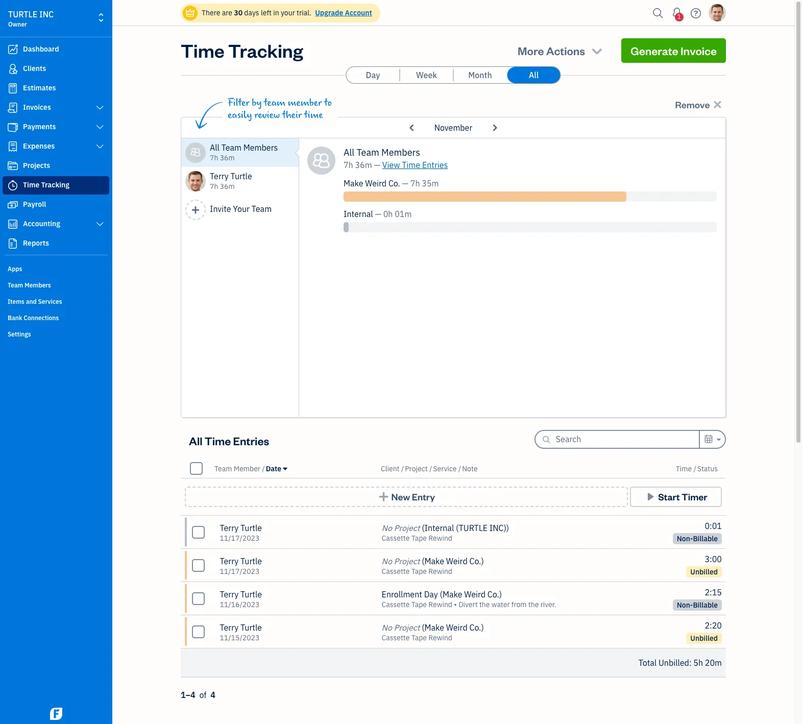 Task type: describe. For each thing, give the bounding box(es) containing it.
11/16/2023
[[220, 600, 260, 610]]

weird down view
[[365, 178, 387, 189]]

make for 2:20
[[425, 623, 445, 633]]

36m for all team members 7h 36m — view time entries
[[355, 160, 372, 170]]

money image
[[7, 200, 19, 210]]

) for 0:01
[[507, 523, 510, 533]]

( for 2:20
[[422, 623, 425, 633]]

main element
[[0, 0, 138, 724]]

weird for 3:00
[[446, 556, 468, 567]]

all team members 7h 36m — view time entries
[[344, 147, 448, 170]]

co. for 2:15
[[488, 590, 500, 600]]

play image
[[645, 492, 657, 502]]

make up internal — 0h 01m
[[344, 178, 364, 189]]

terry for 2:15
[[220, 590, 239, 600]]

team inside all team members 7h 36m — view time entries
[[357, 147, 380, 158]]

0h
[[384, 209, 393, 219]]

4 / from the left
[[459, 464, 461, 473]]

connections
[[24, 314, 59, 322]]

note
[[462, 464, 478, 473]]

note link
[[462, 464, 478, 473]]

report image
[[7, 239, 19, 249]]

all for all team members 7h 36m — view time entries
[[344, 147, 355, 158]]

weird for 2:15
[[465, 590, 486, 600]]

billable for 0:01
[[694, 534, 718, 544]]

upgrade
[[315, 8, 343, 17]]

items
[[8, 298, 24, 306]]

( for 3:00
[[422, 556, 425, 567]]

day inside enrollment day ( make weird co. ) cassette tape rewind • divert the water from the river.
[[424, 590, 438, 600]]

1 the from the left
[[480, 600, 490, 610]]

internal inside no project ( internal (turtle inc) ) cassette tape rewind
[[425, 523, 454, 533]]

entries inside all team members 7h 36m — view time entries
[[422, 160, 448, 170]]

team member /
[[215, 464, 265, 473]]

team members
[[8, 282, 51, 289]]

dashboard link
[[3, 40, 109, 59]]

terry inside terry turtle 7h 36m
[[210, 171, 229, 181]]

project for 3:00
[[394, 556, 420, 567]]

filter by team member to easily review their time
[[228, 97, 332, 121]]

go to help image
[[688, 5, 705, 21]]

1 button
[[669, 3, 686, 23]]

payments
[[23, 122, 56, 131]]

time link
[[676, 464, 694, 473]]

your
[[233, 204, 250, 214]]

tape for 0:01
[[412, 534, 427, 543]]

members for all team members 7h 36m — view time entries
[[382, 147, 420, 158]]

expense image
[[7, 142, 19, 152]]

rewind for 3:00
[[429, 567, 453, 576]]

terry for 0:01
[[220, 523, 239, 533]]

non- for 0:01
[[677, 534, 694, 544]]

co. for 3:00
[[470, 556, 481, 567]]

all time entries
[[189, 434, 269, 448]]

(turtle
[[456, 523, 488, 533]]

20m
[[705, 658, 722, 668]]

member
[[288, 97, 322, 109]]

11/17/2023 for internal
[[220, 534, 260, 543]]

caretdown image
[[283, 465, 287, 473]]

clients
[[23, 64, 46, 73]]

7h left "35m"
[[411, 178, 420, 189]]

36m for all team members 7h 36m
[[220, 153, 235, 162]]

rewind for 2:20
[[429, 634, 453, 643]]

turtle inside terry turtle 7h 36m
[[231, 171, 252, 181]]

weird for 2:20
[[446, 623, 468, 633]]

co. for 2:20
[[470, 623, 481, 633]]

items and services link
[[3, 294, 109, 309]]

new entry
[[392, 491, 435, 503]]

7h inside all team members 7h 36m — view time entries
[[344, 160, 353, 170]]

client image
[[7, 64, 19, 74]]

time
[[304, 109, 323, 121]]

team inside main "element"
[[8, 282, 23, 289]]

settings
[[8, 331, 31, 338]]

view time entries button
[[383, 159, 448, 171]]

4
[[211, 690, 216, 700]]

5 / from the left
[[694, 464, 697, 473]]

review
[[255, 109, 280, 121]]

week
[[416, 70, 437, 80]]

2:15 non-billable
[[677, 588, 722, 610]]

35m
[[422, 178, 439, 189]]

2 the from the left
[[529, 600, 539, 610]]

new
[[392, 491, 410, 503]]

3 / from the left
[[430, 464, 432, 473]]

apps
[[8, 265, 22, 273]]

enrollment day ( make weird co. ) cassette tape rewind • divert the water from the river.
[[382, 590, 557, 610]]

7h inside all team members 7h 36m
[[210, 153, 218, 162]]

unbilled for 3:00
[[691, 568, 718, 577]]

timer
[[682, 491, 708, 503]]

service link
[[433, 464, 459, 473]]

times image
[[712, 99, 724, 110]]

date
[[266, 464, 282, 473]]

days
[[244, 8, 259, 17]]

more actions
[[518, 43, 586, 58]]

tape for 2:20
[[412, 634, 427, 643]]

time / status
[[676, 464, 718, 473]]

terry turtle 11/15/2023
[[220, 623, 262, 643]]

0 vertical spatial tracking
[[228, 38, 303, 62]]

1
[[678, 13, 682, 20]]

calendar image
[[704, 433, 714, 446]]

time down there
[[181, 38, 225, 62]]

filter
[[228, 97, 250, 109]]

plus image
[[191, 205, 200, 215]]

11/15/2023
[[220, 634, 260, 643]]

chevrondown image
[[590, 43, 604, 58]]

) for 2:15
[[500, 590, 502, 600]]

bank
[[8, 314, 22, 322]]

cassette for 2:20
[[382, 634, 410, 643]]

month
[[469, 70, 492, 80]]

cassette for 2:15
[[382, 600, 410, 610]]

new entry button
[[185, 487, 628, 507]]

) for 3:00
[[481, 556, 484, 567]]

previous month image
[[406, 120, 419, 136]]

cassette for 3:00
[[382, 567, 410, 576]]

estimates
[[23, 83, 56, 92]]

accounting
[[23, 219, 60, 228]]

— inside all team members 7h 36m — view time entries
[[374, 160, 381, 170]]

easily
[[228, 109, 252, 121]]

projects
[[23, 161, 50, 170]]

make for 3:00
[[425, 556, 445, 567]]

0 horizontal spatial entries
[[233, 434, 269, 448]]

payments link
[[3, 118, 109, 136]]

client / project / service / note
[[381, 464, 478, 473]]

internal — 0h 01m
[[344, 209, 412, 219]]

payment image
[[7, 122, 19, 132]]

in
[[273, 8, 279, 17]]

entry
[[412, 491, 435, 503]]

0 vertical spatial day
[[366, 70, 380, 80]]

( for 2:15
[[440, 590, 443, 600]]

their
[[282, 109, 302, 121]]

water
[[492, 600, 510, 610]]

left
[[261, 8, 272, 17]]

there are 30 days left in your trial. upgrade account
[[202, 8, 372, 17]]

0 vertical spatial time tracking
[[181, 38, 303, 62]]

time tracking inside "link"
[[23, 180, 69, 190]]

are
[[222, 8, 232, 17]]

chevron large down image for invoices
[[95, 104, 105, 112]]

make weird co. — 7h 35m
[[344, 178, 439, 189]]

unbilled
[[659, 658, 690, 668]]

3:00 unbilled
[[691, 554, 722, 577]]

estimates link
[[3, 79, 109, 98]]

owner
[[8, 20, 27, 28]]

search image
[[650, 5, 667, 21]]

river.
[[541, 600, 557, 610]]

invoice image
[[7, 103, 19, 113]]

2:15
[[705, 588, 722, 598]]

crown image
[[185, 7, 196, 18]]

status
[[698, 464, 718, 473]]

accounting link
[[3, 215, 109, 233]]

tape for 2:15
[[412, 600, 427, 610]]

terry turtle 11/16/2023
[[220, 590, 262, 610]]

invoices
[[23, 103, 51, 112]]

5h
[[694, 658, 704, 668]]

reports link
[[3, 235, 109, 253]]

non- for 2:15
[[677, 601, 694, 610]]

users image
[[190, 147, 201, 159]]

terry for 3:00
[[220, 556, 239, 567]]

to
[[324, 97, 332, 109]]

01m
[[395, 209, 412, 219]]

project right client
[[405, 464, 428, 473]]



Task type: locate. For each thing, give the bounding box(es) containing it.
36m up terry turtle 7h 36m
[[220, 153, 235, 162]]

no for 3:00
[[382, 556, 392, 567]]

project down new entry button
[[394, 523, 420, 533]]

no project ( make weird co. ) cassette tape rewind down •
[[382, 623, 484, 643]]

and
[[26, 298, 37, 306]]

unbilled down 3:00
[[691, 568, 718, 577]]

turtle inside terry turtle 11/15/2023
[[241, 623, 262, 633]]

0 vertical spatial non-
[[677, 534, 694, 544]]

project up enrollment
[[394, 556, 420, 567]]

terry inside terry turtle 11/16/2023
[[220, 590, 239, 600]]

1 vertical spatial —
[[402, 178, 409, 189]]

no
[[382, 523, 392, 533], [382, 556, 392, 567], [382, 623, 392, 633]]

inc
[[39, 9, 54, 19]]

freshbooks image
[[48, 708, 64, 720]]

( down enrollment
[[422, 623, 425, 633]]

1 unbilled from the top
[[691, 568, 718, 577]]

chevron large down image up the payments link
[[95, 104, 105, 112]]

members inside all team members 7h 36m — view time entries
[[382, 147, 420, 158]]

no for 2:20
[[382, 623, 392, 633]]

turtle inc owner
[[8, 9, 54, 28]]

all inside all team members 7h 36m — view time entries
[[344, 147, 355, 158]]

members for all team members 7h 36m
[[244, 143, 278, 153]]

1 terry turtle 11/17/2023 from the top
[[220, 523, 262, 543]]

1 chevron large down image from the top
[[95, 104, 105, 112]]

0 vertical spatial entries
[[422, 160, 448, 170]]

all for all team members 7h 36m
[[210, 143, 220, 153]]

2 billable from the top
[[694, 601, 718, 610]]

0 vertical spatial internal
[[344, 209, 373, 219]]

project down enrollment
[[394, 623, 420, 633]]

cassette for 0:01
[[382, 534, 410, 543]]

36m inside terry turtle 7h 36m
[[220, 182, 235, 191]]

billable inside '2:15 non-billable'
[[694, 601, 718, 610]]

1 11/17/2023 from the top
[[220, 534, 260, 543]]

4 rewind from the top
[[429, 634, 453, 643]]

2:20 unbilled
[[691, 621, 722, 643]]

0 vertical spatial chevron large down image
[[95, 143, 105, 151]]

chevron large down image inside the payments link
[[95, 123, 105, 131]]

make down enrollment day ( make weird co. ) cassette tape rewind • divert the water from the river.
[[425, 623, 445, 633]]

members up items and services
[[25, 282, 51, 289]]

— left view
[[374, 160, 381, 170]]

more
[[518, 43, 544, 58]]

inc)
[[490, 523, 507, 533]]

( inside enrollment day ( make weird co. ) cassette tape rewind • divert the water from the river.
[[440, 590, 443, 600]]

no down plus icon
[[382, 523, 392, 533]]

billable
[[694, 534, 718, 544], [694, 601, 718, 610]]

team inside button
[[252, 204, 272, 214]]

1 horizontal spatial the
[[529, 600, 539, 610]]

client
[[381, 464, 400, 473]]

/ left note link on the bottom right of the page
[[459, 464, 461, 473]]

dashboard image
[[7, 44, 19, 55]]

2 tape from the top
[[412, 567, 427, 576]]

) inside enrollment day ( make weird co. ) cassette tape rewind • divert the water from the river.
[[500, 590, 502, 600]]

0 vertical spatial terry turtle 11/17/2023
[[220, 523, 262, 543]]

project inside no project ( internal (turtle inc) ) cassette tape rewind
[[394, 523, 420, 533]]

no project ( make weird co. ) cassette tape rewind for 3:00
[[382, 556, 484, 576]]

non- inside 0:01 non-billable
[[677, 534, 694, 544]]

1 vertical spatial terry turtle 11/17/2023
[[220, 556, 262, 576]]

chevron large down image
[[95, 143, 105, 151], [95, 220, 105, 228]]

0:01
[[705, 521, 722, 531]]

3 tape from the top
[[412, 600, 427, 610]]

no project ( make weird co. ) cassette tape rewind for 2:20
[[382, 623, 484, 643]]

0 horizontal spatial the
[[480, 600, 490, 610]]

1 vertical spatial entries
[[233, 434, 269, 448]]

unbilled inside 3:00 unbilled
[[691, 568, 718, 577]]

4 tape from the top
[[412, 634, 427, 643]]

all for all time entries
[[189, 434, 203, 448]]

1 vertical spatial 11/17/2023
[[220, 567, 260, 576]]

upgrade account link
[[313, 8, 372, 17]]

0 vertical spatial chevron large down image
[[95, 104, 105, 112]]

all team members 7h 36m
[[210, 143, 278, 162]]

time right timer image
[[23, 180, 39, 190]]

day link
[[347, 67, 400, 83]]

)
[[507, 523, 510, 533], [481, 556, 484, 567], [500, 590, 502, 600], [481, 623, 484, 633]]

projects link
[[3, 157, 109, 175]]

the
[[480, 600, 490, 610], [529, 600, 539, 610]]

( down no project ( internal (turtle inc) ) cassette tape rewind
[[422, 556, 425, 567]]

time up team member /
[[205, 434, 231, 448]]

1 vertical spatial chevron large down image
[[95, 123, 105, 131]]

unbilled for 2:20
[[691, 634, 718, 643]]

estimate image
[[7, 83, 19, 93]]

total unbilled : 5h 20m
[[639, 658, 722, 668]]

project for 0:01
[[394, 523, 420, 533]]

team members link
[[3, 277, 109, 293]]

1 vertical spatial day
[[424, 590, 438, 600]]

chevron large down image inside accounting link
[[95, 220, 105, 228]]

36m
[[220, 153, 235, 162], [355, 160, 372, 170], [220, 182, 235, 191]]

1 vertical spatial non-
[[677, 601, 694, 610]]

team up make weird co. — 7h 35m
[[357, 147, 380, 158]]

cassette inside enrollment day ( make weird co. ) cassette tape rewind • divert the water from the river.
[[382, 600, 410, 610]]

week link
[[400, 67, 453, 83]]

1 no project ( make weird co. ) cassette tape rewind from the top
[[382, 556, 484, 576]]

( for 0:01
[[422, 523, 425, 533]]

team up terry turtle 7h 36m
[[222, 143, 242, 153]]

1 non- from the top
[[677, 534, 694, 544]]

7h up the invite
[[210, 182, 218, 191]]

tracking down projects link
[[41, 180, 69, 190]]

2 non- from the top
[[677, 601, 694, 610]]

0 horizontal spatial members
[[25, 282, 51, 289]]

2 chevron large down image from the top
[[95, 220, 105, 228]]

( inside no project ( internal (turtle inc) ) cassette tape rewind
[[422, 523, 425, 533]]

1 vertical spatial billable
[[694, 601, 718, 610]]

1 / from the left
[[262, 464, 265, 473]]

( right enrollment
[[440, 590, 443, 600]]

chevron large down image inside "expenses" link
[[95, 143, 105, 151]]

weird down no project ( internal (turtle inc) ) cassette tape rewind
[[446, 556, 468, 567]]

/ left date
[[262, 464, 265, 473]]

remove button
[[673, 96, 727, 113]]

1 vertical spatial internal
[[425, 523, 454, 533]]

7h left view
[[344, 160, 353, 170]]

11/17/2023 for make
[[220, 567, 260, 576]]

chevron large down image for expenses
[[95, 143, 105, 151]]

expenses link
[[3, 137, 109, 156]]

unbilled inside 2:20 unbilled
[[691, 634, 718, 643]]

time right view
[[402, 160, 421, 170]]

rewind left •
[[429, 600, 453, 610]]

rewind down the entry
[[429, 534, 453, 543]]

remove
[[676, 99, 710, 110]]

the left water on the bottom of the page
[[480, 600, 490, 610]]

make down no project ( internal (turtle inc) ) cassette tape rewind
[[425, 556, 445, 567]]

1–4 of 4
[[181, 690, 216, 700]]

project
[[405, 464, 428, 473], [394, 523, 420, 533], [394, 556, 420, 567], [394, 623, 420, 633]]

2 11/17/2023 from the top
[[220, 567, 260, 576]]

0 horizontal spatial internal
[[344, 209, 373, 219]]

time inside "link"
[[23, 180, 39, 190]]

1 billable from the top
[[694, 534, 718, 544]]

3 no from the top
[[382, 623, 392, 633]]

7h inside terry turtle 7h 36m
[[210, 182, 218, 191]]

36m left view
[[355, 160, 372, 170]]

turtle for 2:20
[[241, 623, 262, 633]]

0 vertical spatial unbilled
[[691, 568, 718, 577]]

time inside all team members 7h 36m — view time entries
[[402, 160, 421, 170]]

turtle for 2:15
[[241, 590, 262, 600]]

november
[[435, 123, 473, 133]]

3 rewind from the top
[[429, 600, 453, 610]]

no down enrollment
[[382, 623, 392, 633]]

rewind inside enrollment day ( make weird co. ) cassette tape rewind • divert the water from the river.
[[429, 600, 453, 610]]

1 vertical spatial unbilled
[[691, 634, 718, 643]]

1 vertical spatial no project ( make weird co. ) cassette tape rewind
[[382, 623, 484, 643]]

turtle
[[8, 9, 37, 19]]

1–4
[[181, 690, 195, 700]]

) up water on the bottom of the page
[[500, 590, 502, 600]]

no project ( internal (turtle inc) ) cassette tape rewind
[[382, 523, 510, 543]]

billable inside 0:01 non-billable
[[694, 534, 718, 544]]

2:20
[[705, 621, 722, 631]]

36m inside all team members 7h 36m
[[220, 153, 235, 162]]

1 horizontal spatial entries
[[422, 160, 448, 170]]

—
[[374, 160, 381, 170], [402, 178, 409, 189], [375, 209, 382, 219]]

terry turtle 11/17/2023 for make weird co.
[[220, 556, 262, 576]]

turtle for 0:01
[[241, 523, 262, 533]]

unbilled down 2:20
[[691, 634, 718, 643]]

entries up member in the bottom left of the page
[[233, 434, 269, 448]]

cassette inside no project ( internal (turtle inc) ) cassette tape rewind
[[382, 534, 410, 543]]

no inside no project ( internal (turtle inc) ) cassette tape rewind
[[382, 523, 392, 533]]

1 chevron large down image from the top
[[95, 143, 105, 151]]

tape inside enrollment day ( make weird co. ) cassette tape rewind • divert the water from the river.
[[412, 600, 427, 610]]

tracking
[[228, 38, 303, 62], [41, 180, 69, 190]]

chevron large down image for payments
[[95, 123, 105, 131]]

account
[[345, 8, 372, 17]]

— left 0h
[[375, 209, 382, 219]]

status link
[[698, 464, 718, 473]]

entries up "35m"
[[422, 160, 448, 170]]

co. down "divert"
[[470, 623, 481, 633]]

team right your
[[252, 204, 272, 214]]

co. inside enrollment day ( make weird co. ) cassette tape rewind • divert the water from the river.
[[488, 590, 500, 600]]

month link
[[454, 67, 507, 83]]

weird up "divert"
[[465, 590, 486, 600]]

) down enrollment day ( make weird co. ) cassette tape rewind • divert the water from the river.
[[481, 623, 484, 633]]

2 no project ( make weird co. ) cassette tape rewind from the top
[[382, 623, 484, 643]]

invoice
[[681, 43, 717, 58]]

) down (turtle
[[481, 556, 484, 567]]

1 horizontal spatial members
[[244, 143, 278, 153]]

members down review
[[244, 143, 278, 153]]

member
[[234, 464, 261, 473]]

generate
[[631, 43, 679, 58]]

2 chevron large down image from the top
[[95, 123, 105, 131]]

1 horizontal spatial internal
[[425, 523, 454, 533]]

rewind inside no project ( internal (turtle inc) ) cassette tape rewind
[[429, 534, 453, 543]]

0 horizontal spatial time tracking
[[23, 180, 69, 190]]

chevron large down image down the payments link
[[95, 143, 105, 151]]

the right from
[[529, 600, 539, 610]]

time left status link
[[676, 464, 692, 473]]

0 vertical spatial —
[[374, 160, 381, 170]]

) inside no project ( internal (turtle inc) ) cassette tape rewind
[[507, 523, 510, 533]]

payroll
[[23, 200, 46, 209]]

tape inside no project ( internal (turtle inc) ) cassette tape rewind
[[412, 534, 427, 543]]

2 cassette from the top
[[382, 567, 410, 576]]

no up enrollment
[[382, 556, 392, 567]]

2 / from the left
[[402, 464, 404, 473]]

chevron large down image inside invoices link
[[95, 104, 105, 112]]

all link
[[508, 67, 561, 83]]

non- up 2:20 unbilled in the bottom of the page
[[677, 601, 694, 610]]

billable down 0:01
[[694, 534, 718, 544]]

team left member in the bottom left of the page
[[215, 464, 232, 473]]

start
[[659, 491, 680, 503]]

tracking down left
[[228, 38, 303, 62]]

your
[[281, 8, 295, 17]]

time tracking down projects link
[[23, 180, 69, 190]]

turtle inside terry turtle 11/16/2023
[[241, 590, 262, 600]]

terry turtle 11/17/2023 for internal (turtle inc)
[[220, 523, 262, 543]]

weird inside enrollment day ( make weird co. ) cassette tape rewind • divert the water from the river.
[[465, 590, 486, 600]]

/ left service
[[430, 464, 432, 473]]

from
[[512, 600, 527, 610]]

billable down 2:15
[[694, 601, 718, 610]]

more actions button
[[509, 38, 614, 63]]

1 horizontal spatial time tracking
[[181, 38, 303, 62]]

start timer button
[[630, 487, 722, 507]]

7h
[[210, 153, 218, 162], [344, 160, 353, 170], [411, 178, 420, 189], [210, 182, 218, 191]]

rewind for 2:15
[[429, 600, 453, 610]]

7h right users image
[[210, 153, 218, 162]]

1 tape from the top
[[412, 534, 427, 543]]

•
[[454, 600, 457, 610]]

36m inside all team members 7h 36m — view time entries
[[355, 160, 372, 170]]

1 rewind from the top
[[429, 534, 453, 543]]

0 vertical spatial billable
[[694, 534, 718, 544]]

reports
[[23, 239, 49, 248]]

unbilled
[[691, 568, 718, 577], [691, 634, 718, 643]]

billable for 2:15
[[694, 601, 718, 610]]

project for 2:20
[[394, 623, 420, 633]]

0 vertical spatial 11/17/2023
[[220, 534, 260, 543]]

tape for 3:00
[[412, 567, 427, 576]]

2 horizontal spatial members
[[382, 147, 420, 158]]

weird down •
[[446, 623, 468, 633]]

timer image
[[7, 180, 19, 191]]

settings link
[[3, 326, 109, 342]]

make inside enrollment day ( make weird co. ) cassette tape rewind • divert the water from the river.
[[443, 590, 463, 600]]

2 no from the top
[[382, 556, 392, 567]]

rewind
[[429, 534, 453, 543], [429, 567, 453, 576], [429, 600, 453, 610], [429, 634, 453, 643]]

4 cassette from the top
[[382, 634, 410, 643]]

all inside all team members 7h 36m
[[210, 143, 220, 153]]

internal left 0h
[[344, 209, 373, 219]]

2 vertical spatial no
[[382, 623, 392, 633]]

1 vertical spatial no
[[382, 556, 392, 567]]

non- up 3:00 unbilled
[[677, 534, 694, 544]]

members inside main "element"
[[25, 282, 51, 289]]

terry for 2:20
[[220, 623, 239, 633]]

team
[[264, 97, 286, 109]]

trial.
[[297, 8, 312, 17]]

view
[[383, 160, 400, 170]]

no for 0:01
[[382, 523, 392, 533]]

co. up water on the bottom of the page
[[488, 590, 500, 600]]

chevron large down image down invoices link
[[95, 123, 105, 131]]

co. down (turtle
[[470, 556, 481, 567]]

— down view time entries button
[[402, 178, 409, 189]]

next month image
[[488, 120, 502, 136]]

1 vertical spatial chevron large down image
[[95, 220, 105, 228]]

make up •
[[443, 590, 463, 600]]

members
[[244, 143, 278, 153], [382, 147, 420, 158], [25, 282, 51, 289]]

0:01 non-billable
[[677, 521, 722, 544]]

rewind down no project ( internal (turtle inc) ) cassette tape rewind
[[429, 567, 453, 576]]

2 rewind from the top
[[429, 567, 453, 576]]

make for 2:15
[[443, 590, 463, 600]]

chevron large down image for accounting
[[95, 220, 105, 228]]

1 vertical spatial tracking
[[41, 180, 69, 190]]

1 vertical spatial time tracking
[[23, 180, 69, 190]]

Search text field
[[556, 431, 699, 448]]

0 horizontal spatial tracking
[[41, 180, 69, 190]]

terry turtle 7h 36m
[[210, 171, 252, 191]]

items and services
[[8, 298, 62, 306]]

1 horizontal spatial tracking
[[228, 38, 303, 62]]

bank connections
[[8, 314, 59, 322]]

0 horizontal spatial day
[[366, 70, 380, 80]]

time tracking down the 30
[[181, 38, 303, 62]]

1 horizontal spatial day
[[424, 590, 438, 600]]

1 cassette from the top
[[382, 534, 410, 543]]

project image
[[7, 161, 19, 171]]

of
[[199, 690, 207, 700]]

/ right client
[[402, 464, 404, 473]]

members inside all team members 7h 36m
[[244, 143, 278, 153]]

2 vertical spatial —
[[375, 209, 382, 219]]

team inside all team members 7h 36m
[[222, 143, 242, 153]]

no project ( make weird co. ) cassette tape rewind down no project ( internal (turtle inc) ) cassette tape rewind
[[382, 556, 484, 576]]

non- inside '2:15 non-billable'
[[677, 601, 694, 610]]

rewind for 0:01
[[429, 534, 453, 543]]

no project ( make weird co. ) cassette tape rewind
[[382, 556, 484, 576], [382, 623, 484, 643]]

expenses
[[23, 142, 55, 151]]

plus image
[[378, 492, 390, 502]]

/
[[262, 464, 265, 473], [402, 464, 404, 473], [430, 464, 432, 473], [459, 464, 461, 473], [694, 464, 697, 473]]

turtle for 3:00
[[241, 556, 262, 567]]

1 no from the top
[[382, 523, 392, 533]]

terry inside terry turtle 11/15/2023
[[220, 623, 239, 633]]

/ left status link
[[694, 464, 697, 473]]

total
[[639, 658, 657, 668]]

there
[[202, 8, 220, 17]]

chevron large down image up the reports "link"
[[95, 220, 105, 228]]

members up view
[[382, 147, 420, 158]]

0 vertical spatial no project ( make weird co. ) cassette tape rewind
[[382, 556, 484, 576]]

2 terry turtle 11/17/2023 from the top
[[220, 556, 262, 576]]

0 vertical spatial no
[[382, 523, 392, 533]]

36m up the invite
[[220, 182, 235, 191]]

tracking inside time tracking "link"
[[41, 180, 69, 190]]

chart image
[[7, 219, 19, 229]]

co. down view
[[389, 178, 400, 189]]

rewind down enrollment day ( make weird co. ) cassette tape rewind • divert the water from the river.
[[429, 634, 453, 643]]

( down the entry
[[422, 523, 425, 533]]

chevron large down image
[[95, 104, 105, 112], [95, 123, 105, 131]]

internal left (turtle
[[425, 523, 454, 533]]

all for all
[[529, 70, 539, 80]]

) for 2:20
[[481, 623, 484, 633]]

bank connections link
[[3, 310, 109, 325]]

enrollment
[[382, 590, 422, 600]]

2 unbilled from the top
[[691, 634, 718, 643]]

3 cassette from the top
[[382, 600, 410, 610]]

team down the apps
[[8, 282, 23, 289]]

caretdown image
[[716, 434, 721, 446]]

tape
[[412, 534, 427, 543], [412, 567, 427, 576], [412, 600, 427, 610], [412, 634, 427, 643]]

) right (turtle
[[507, 523, 510, 533]]



Task type: vqa. For each thing, say whether or not it's contained in the screenshot.


